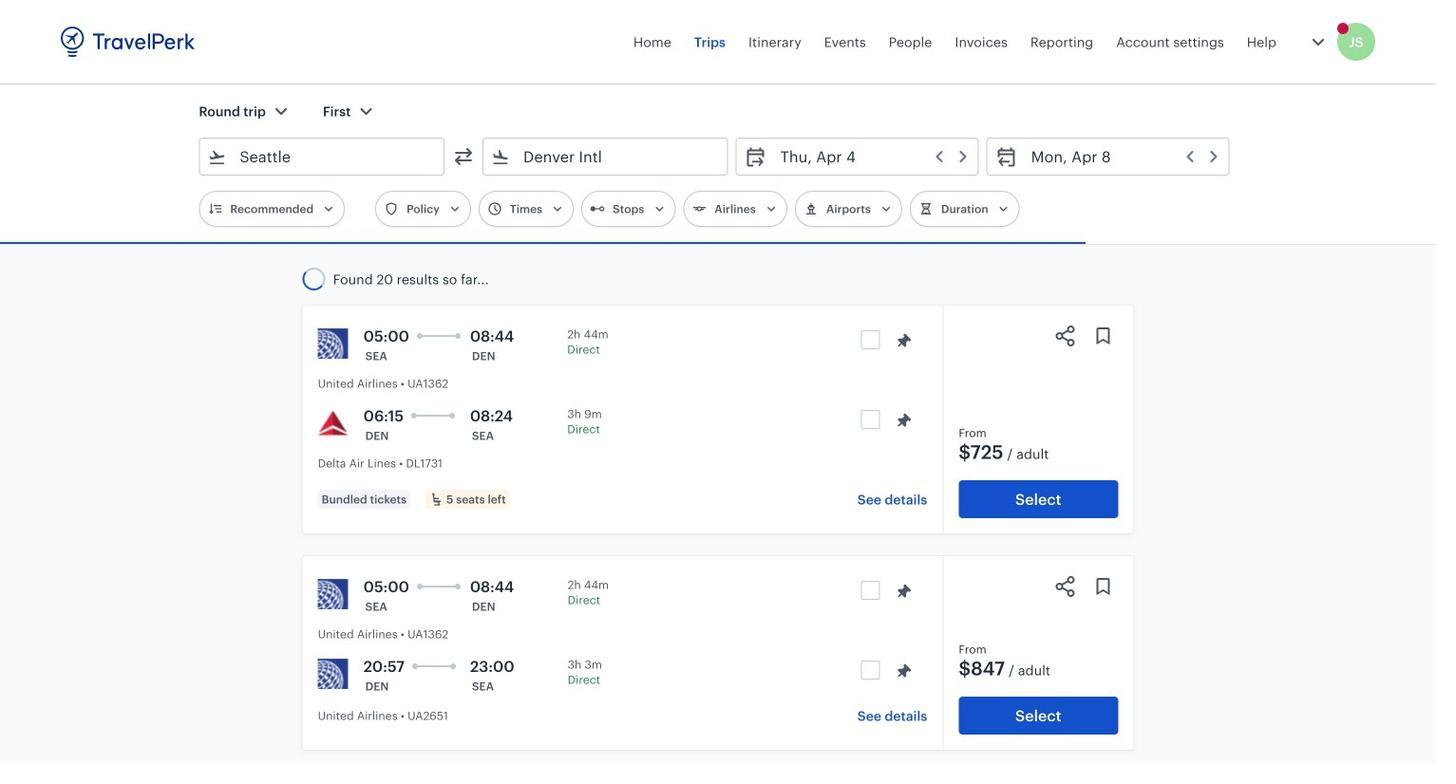 Task type: locate. For each thing, give the bounding box(es) containing it.
Depart field
[[767, 142, 970, 172]]

1 united airlines image from the top
[[318, 579, 348, 610]]

united airlines image
[[318, 579, 348, 610], [318, 659, 348, 690]]

1 vertical spatial united airlines image
[[318, 659, 348, 690]]

Return field
[[1018, 142, 1221, 172]]

0 vertical spatial united airlines image
[[318, 579, 348, 610]]

2 united airlines image from the top
[[318, 659, 348, 690]]

To search field
[[510, 142, 702, 172]]

delta air lines image
[[318, 408, 348, 439]]



Task type: vqa. For each thing, say whether or not it's contained in the screenshot.
second United Airlines image from the bottom
yes



Task type: describe. For each thing, give the bounding box(es) containing it.
From search field
[[226, 142, 419, 172]]

united airlines image
[[318, 329, 348, 359]]



